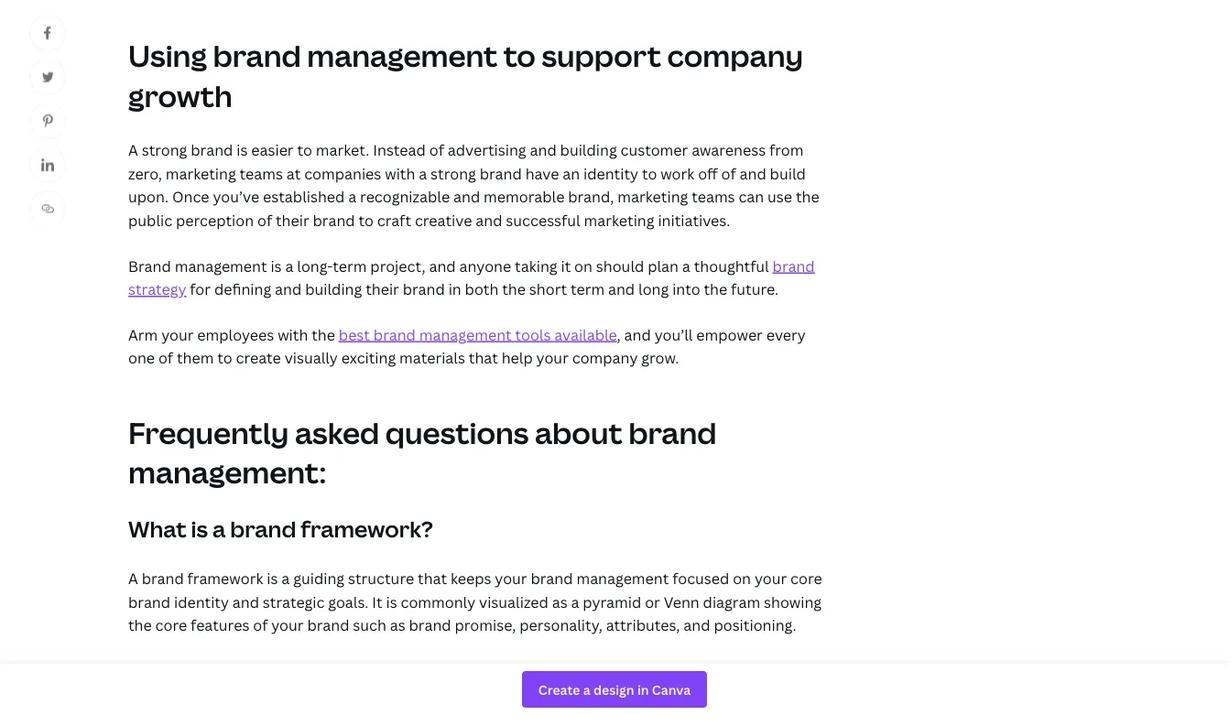 Task type: locate. For each thing, give the bounding box(es) containing it.
best
[[339, 325, 370, 345]]

showing
[[764, 593, 822, 612]]

1 vertical spatial building
[[305, 279, 362, 299]]

core up 'showing'
[[791, 569, 823, 589]]

is right "it"
[[386, 593, 397, 612]]

available
[[555, 325, 617, 345]]

to inside , and you'll empower every one of them to create visually exciting materials that help your company grow.
[[217, 348, 232, 368]]

1 horizontal spatial term
[[571, 279, 605, 299]]

of right features
[[253, 616, 268, 636]]

the
[[796, 187, 820, 207], [502, 279, 526, 299], [704, 279, 728, 299], [312, 325, 335, 345], [128, 616, 152, 636]]

that up commonly
[[418, 569, 447, 589]]

1 vertical spatial teams
[[692, 187, 736, 207]]

and down long-
[[275, 279, 302, 299]]

identity
[[584, 164, 639, 183], [174, 593, 229, 612]]

1 horizontal spatial strong
[[431, 164, 476, 183]]

marketing down work
[[618, 187, 689, 207]]

an
[[563, 164, 580, 183]]

term down "it" on the left of the page
[[571, 279, 605, 299]]

1 horizontal spatial as
[[552, 593, 568, 612]]

at
[[287, 164, 301, 183]]

1 horizontal spatial identity
[[584, 164, 639, 183]]

their
[[276, 211, 309, 230], [366, 279, 399, 299]]

the left features
[[128, 616, 152, 636]]

building down long-
[[305, 279, 362, 299]]

0 horizontal spatial term
[[333, 256, 367, 276]]

brand,
[[568, 187, 614, 207]]

brand
[[213, 36, 301, 76], [191, 140, 233, 160], [480, 164, 522, 183], [313, 211, 355, 230], [773, 256, 815, 276], [403, 279, 445, 299], [374, 325, 416, 345], [629, 413, 717, 453], [230, 515, 296, 544], [142, 569, 184, 589], [531, 569, 573, 589], [128, 593, 171, 612], [307, 616, 350, 636], [409, 616, 452, 636], [283, 659, 349, 689]]

teams down easier
[[240, 164, 283, 183]]

and
[[530, 140, 557, 160], [740, 164, 767, 183], [454, 187, 480, 207], [476, 211, 503, 230], [429, 256, 456, 276], [275, 279, 302, 299], [609, 279, 635, 299], [625, 325, 651, 345], [233, 593, 259, 612], [684, 616, 711, 636]]

you'll
[[655, 325, 693, 345]]

to left support
[[504, 36, 536, 76]]

0 vertical spatial core
[[791, 569, 823, 589]]

is up framework
[[191, 515, 208, 544]]

goals.
[[328, 593, 369, 612]]

1 vertical spatial company
[[573, 348, 638, 368]]

what left makes
[[128, 659, 187, 689]]

best brand management tools available link
[[339, 325, 617, 345]]

what for what is a brand framework?
[[128, 515, 187, 544]]

marketing down brand,
[[584, 211, 655, 230]]

company inside using brand management to support company growth
[[668, 36, 804, 76]]

and down framework
[[233, 593, 259, 612]]

to inside using brand management to support company growth
[[504, 36, 536, 76]]

0 horizontal spatial company
[[573, 348, 638, 368]]

1 horizontal spatial on
[[733, 569, 752, 589]]

anyone
[[460, 256, 512, 276]]

1 a from the top
[[128, 140, 138, 160]]

1 vertical spatial on
[[733, 569, 752, 589]]

identity up brand,
[[584, 164, 639, 183]]

strong
[[142, 140, 187, 160], [431, 164, 476, 183]]

successful?
[[353, 659, 480, 689]]

term left the project,
[[333, 256, 367, 276]]

marketing up once
[[166, 164, 236, 183]]

0 horizontal spatial their
[[276, 211, 309, 230]]

off
[[699, 164, 718, 183]]

0 vertical spatial company
[[668, 36, 804, 76]]

with
[[385, 164, 416, 183], [278, 325, 308, 345]]

identity up features
[[174, 593, 229, 612]]

1 horizontal spatial that
[[469, 348, 498, 368]]

1 horizontal spatial teams
[[692, 187, 736, 207]]

to down customer
[[642, 164, 657, 183]]

term
[[333, 256, 367, 276], [571, 279, 605, 299]]

promise,
[[455, 616, 516, 636]]

as up personality,
[[552, 593, 568, 612]]

0 vertical spatial strong
[[142, 140, 187, 160]]

brand strategy
[[128, 256, 815, 299]]

using
[[128, 36, 207, 76]]

a up strategic
[[282, 569, 290, 589]]

a up recognizable
[[419, 164, 427, 183]]

them
[[177, 348, 214, 368]]

1 vertical spatial what
[[128, 659, 187, 689]]

0 vertical spatial as
[[552, 593, 568, 612]]

1 horizontal spatial with
[[385, 164, 416, 183]]

into
[[673, 279, 701, 299]]

successful
[[506, 211, 581, 230]]

using brand management to support company growth
[[128, 36, 804, 116]]

building up an
[[561, 140, 617, 160]]

to down employees
[[217, 348, 232, 368]]

0 horizontal spatial strong
[[142, 140, 187, 160]]

your up 'showing'
[[755, 569, 787, 589]]

their down established
[[276, 211, 309, 230]]

is
[[237, 140, 248, 160], [271, 256, 282, 276], [191, 515, 208, 544], [267, 569, 278, 589], [386, 593, 397, 612]]

1 horizontal spatial building
[[561, 140, 617, 160]]

teams
[[240, 164, 283, 183], [692, 187, 736, 207]]

1 vertical spatial a
[[128, 569, 138, 589]]

brand inside using brand management to support company growth
[[213, 36, 301, 76]]

memorable
[[484, 187, 565, 207]]

exciting
[[342, 348, 396, 368]]

1 vertical spatial term
[[571, 279, 605, 299]]

1 vertical spatial core
[[155, 616, 187, 636]]

a for a strong brand is easier to market. instead of advertising and building customer awareness from zero, marketing teams at companies with a strong brand have an identity to work off of and build upon. once you've established a recognizable and memorable brand, marketing teams can use the public perception of their brand to craft creative and successful marketing initiatives.
[[128, 140, 138, 160]]

your down strategic
[[271, 616, 304, 636]]

teams down off in the top of the page
[[692, 187, 736, 207]]

asked
[[295, 413, 380, 453]]

0 horizontal spatial on
[[575, 256, 593, 276]]

with down "instead"
[[385, 164, 416, 183]]

2 what from the top
[[128, 659, 187, 689]]

long
[[639, 279, 669, 299]]

brand inside brand strategy
[[773, 256, 815, 276]]

1 vertical spatial that
[[418, 569, 447, 589]]

0 horizontal spatial core
[[155, 616, 187, 636]]

management
[[307, 36, 498, 76], [175, 256, 267, 276], [420, 325, 512, 345], [577, 569, 669, 589]]

of right "instead"
[[430, 140, 444, 160]]

on
[[575, 256, 593, 276], [733, 569, 752, 589]]

questions
[[386, 413, 529, 453]]

0 vertical spatial a
[[128, 140, 138, 160]]

company
[[668, 36, 804, 76], [573, 348, 638, 368]]

0 horizontal spatial building
[[305, 279, 362, 299]]

the down 'thoughtful'
[[704, 279, 728, 299]]

future.
[[731, 279, 779, 299]]

strong down advertising
[[431, 164, 476, 183]]

a left long-
[[285, 256, 294, 276]]

is left easier
[[237, 140, 248, 160]]

makes
[[191, 659, 261, 689]]

that down 'best brand management tools available' link
[[469, 348, 498, 368]]

upon.
[[128, 187, 169, 207]]

2 a from the top
[[128, 569, 138, 589]]

1 vertical spatial as
[[390, 616, 406, 636]]

company inside , and you'll empower every one of them to create visually exciting materials that help your company grow.
[[573, 348, 638, 368]]

creative
[[415, 211, 472, 230]]

management inside a brand framework is a guiding structure that keeps your brand management focused on your core brand identity and strategic goals. it is commonly visualized as a pyramid or venn diagram showing the core features of your brand such as brand promise, personality, attributes, and positioning.
[[577, 569, 669, 589]]

brand
[[128, 256, 171, 276]]

0 horizontal spatial that
[[418, 569, 447, 589]]

frequently asked questions about brand management:
[[128, 413, 717, 493]]

your down 'tools'
[[537, 348, 569, 368]]

as right such
[[390, 616, 406, 636]]

a up personality,
[[571, 593, 580, 612]]

arm your employees with the best brand management tools available
[[128, 325, 617, 345]]

build
[[770, 164, 806, 183]]

the right use
[[796, 187, 820, 207]]

or
[[645, 593, 661, 612]]

with up visually
[[278, 325, 308, 345]]

instead
[[373, 140, 426, 160]]

0 vertical spatial their
[[276, 211, 309, 230]]

and right ,
[[625, 325, 651, 345]]

long-
[[297, 256, 333, 276]]

0 vertical spatial with
[[385, 164, 416, 183]]

on right "it" on the left of the page
[[575, 256, 593, 276]]

is inside a strong brand is easier to market. instead of advertising and building customer awareness from zero, marketing teams at companies with a strong brand have an identity to work off of and build upon. once you've established a recognizable and memorable brand, marketing teams can use the public perception of their brand to craft creative and successful marketing initiatives.
[[237, 140, 248, 160]]

and inside , and you'll empower every one of them to create visually exciting materials that help your company grow.
[[625, 325, 651, 345]]

0 horizontal spatial teams
[[240, 164, 283, 183]]

what down management:
[[128, 515, 187, 544]]

building
[[561, 140, 617, 160], [305, 279, 362, 299]]

1 horizontal spatial their
[[366, 279, 399, 299]]

a brand framework is a guiding structure that keeps your brand management focused on your core brand identity and strategic goals. it is commonly visualized as a pyramid or venn diagram showing the core features of your brand such as brand promise, personality, attributes, and positioning.
[[128, 569, 823, 636]]

and up have at the top left of page
[[530, 140, 557, 160]]

a
[[419, 164, 427, 183], [349, 187, 357, 207], [285, 256, 294, 276], [683, 256, 691, 276], [213, 515, 226, 544], [282, 569, 290, 589], [571, 593, 580, 612], [265, 659, 278, 689]]

visually
[[285, 348, 338, 368]]

and down venn at the bottom right of the page
[[684, 616, 711, 636]]

your up visualized
[[495, 569, 528, 589]]

zero,
[[128, 164, 162, 183]]

have
[[526, 164, 559, 183]]

a down companies
[[349, 187, 357, 207]]

0 vertical spatial marketing
[[166, 164, 236, 183]]

focused
[[673, 569, 730, 589]]

strategy
[[128, 279, 186, 299]]

as
[[552, 593, 568, 612], [390, 616, 406, 636]]

to
[[504, 36, 536, 76], [297, 140, 312, 160], [642, 164, 657, 183], [359, 211, 374, 230], [217, 348, 232, 368]]

project,
[[371, 256, 426, 276]]

features
[[191, 616, 250, 636]]

that
[[469, 348, 498, 368], [418, 569, 447, 589]]

marketing
[[166, 164, 236, 183], [618, 187, 689, 207], [584, 211, 655, 230]]

of right one
[[158, 348, 173, 368]]

0 vertical spatial building
[[561, 140, 617, 160]]

should
[[596, 256, 645, 276]]

strong up zero,
[[142, 140, 187, 160]]

identity inside a strong brand is easier to market. instead of advertising and building customer awareness from zero, marketing teams at companies with a strong brand have an identity to work off of and build upon. once you've established a recognizable and memorable brand, marketing teams can use the public perception of their brand to craft creative and successful marketing initiatives.
[[584, 164, 639, 183]]

1 vertical spatial strong
[[431, 164, 476, 183]]

a inside a strong brand is easier to market. instead of advertising and building customer awareness from zero, marketing teams at companies with a strong brand have an identity to work off of and build upon. once you've established a recognizable and memorable brand, marketing teams can use the public perception of their brand to craft creative and successful marketing initiatives.
[[128, 140, 138, 160]]

and down the should
[[609, 279, 635, 299]]

on up diagram on the bottom right of page
[[733, 569, 752, 589]]

1 horizontal spatial company
[[668, 36, 804, 76]]

core left features
[[155, 616, 187, 636]]

a inside a brand framework is a guiding structure that keeps your brand management focused on your core brand identity and strategic goals. it is commonly visualized as a pyramid or venn diagram showing the core features of your brand such as brand promise, personality, attributes, and positioning.
[[128, 569, 138, 589]]

it
[[372, 593, 383, 612]]

,
[[617, 325, 621, 345]]

their down the project,
[[366, 279, 399, 299]]

easier
[[251, 140, 294, 160]]

1 vertical spatial with
[[278, 325, 308, 345]]

your inside , and you'll empower every one of them to create visually exciting materials that help your company grow.
[[537, 348, 569, 368]]

0 horizontal spatial identity
[[174, 593, 229, 612]]

0 vertical spatial identity
[[584, 164, 639, 183]]

1 vertical spatial identity
[[174, 593, 229, 612]]

1 what from the top
[[128, 515, 187, 544]]

craft
[[377, 211, 412, 230]]

for
[[190, 279, 211, 299]]

work
[[661, 164, 695, 183]]

a
[[128, 140, 138, 160], [128, 569, 138, 589]]

of down you've
[[258, 211, 272, 230]]

a strong brand is easier to market. instead of advertising and building customer awareness from zero, marketing teams at companies with a strong brand have an identity to work off of and build upon. once you've established a recognizable and memorable brand, marketing teams can use the public perception of their brand to craft creative and successful marketing initiatives.
[[128, 140, 820, 230]]

0 vertical spatial what
[[128, 515, 187, 544]]

1 vertical spatial marketing
[[618, 187, 689, 207]]

0 vertical spatial that
[[469, 348, 498, 368]]



Task type: describe. For each thing, give the bounding box(es) containing it.
companies
[[304, 164, 382, 183]]

attributes,
[[606, 616, 680, 636]]

one
[[128, 348, 155, 368]]

perception
[[176, 211, 254, 230]]

grow.
[[642, 348, 680, 368]]

with inside a strong brand is easier to market. instead of advertising and building customer awareness from zero, marketing teams at companies with a strong brand have an identity to work off of and build upon. once you've established a recognizable and memorable brand, marketing teams can use the public perception of their brand to craft creative and successful marketing initiatives.
[[385, 164, 416, 183]]

a right plan
[[683, 256, 691, 276]]

public
[[128, 211, 172, 230]]

visualized
[[479, 593, 549, 612]]

and up can
[[740, 164, 767, 183]]

defining
[[214, 279, 272, 299]]

diagram
[[704, 593, 761, 612]]

management inside using brand management to support company growth
[[307, 36, 498, 76]]

brand inside frequently asked questions about brand management:
[[629, 413, 717, 453]]

management:
[[128, 453, 326, 493]]

framework
[[188, 569, 263, 589]]

the right both
[[502, 279, 526, 299]]

frequently
[[128, 413, 289, 453]]

1 vertical spatial their
[[366, 279, 399, 299]]

positioning.
[[714, 616, 797, 636]]

arm
[[128, 325, 158, 345]]

of inside , and you'll empower every one of them to create visually exciting materials that help your company grow.
[[158, 348, 173, 368]]

brand strategy link
[[128, 256, 815, 299]]

can
[[739, 187, 765, 207]]

building inside a strong brand is easier to market. instead of advertising and building customer awareness from zero, marketing teams at companies with a strong brand have an identity to work off of and build upon. once you've established a recognizable and memorable brand, marketing teams can use the public perception of their brand to craft creative and successful marketing initiatives.
[[561, 140, 617, 160]]

create
[[236, 348, 281, 368]]

in
[[449, 279, 462, 299]]

pyramid
[[583, 593, 642, 612]]

growth
[[128, 76, 233, 116]]

to up at
[[297, 140, 312, 160]]

on inside a brand framework is a guiding structure that keeps your brand management focused on your core brand identity and strategic goals. it is commonly visualized as a pyramid or venn diagram showing the core features of your brand such as brand promise, personality, attributes, and positioning.
[[733, 569, 752, 589]]

is up strategic
[[267, 569, 278, 589]]

and down the memorable
[[476, 211, 503, 230]]

0 vertical spatial on
[[575, 256, 593, 276]]

that inside a brand framework is a guiding structure that keeps your brand management focused on your core brand identity and strategic goals. it is commonly visualized as a pyramid or venn diagram showing the core features of your brand such as brand promise, personality, attributes, and positioning.
[[418, 569, 447, 589]]

of inside a brand framework is a guiding structure that keeps your brand management focused on your core brand identity and strategic goals. it is commonly visualized as a pyramid or venn diagram showing the core features of your brand such as brand promise, personality, attributes, and positioning.
[[253, 616, 268, 636]]

framework?
[[301, 515, 433, 544]]

0 horizontal spatial as
[[390, 616, 406, 636]]

it
[[561, 256, 571, 276]]

that inside , and you'll empower every one of them to create visually exciting materials that help your company grow.
[[469, 348, 498, 368]]

structure
[[348, 569, 414, 589]]

to left the craft
[[359, 211, 374, 230]]

personality,
[[520, 616, 603, 636]]

what for what makes a brand successful?
[[128, 659, 187, 689]]

established
[[263, 187, 345, 207]]

1 horizontal spatial core
[[791, 569, 823, 589]]

recognizable
[[360, 187, 450, 207]]

initiatives.
[[658, 211, 731, 230]]

their inside a strong brand is easier to market. instead of advertising and building customer awareness from zero, marketing teams at companies with a strong brand have an identity to work off of and build upon. once you've established a recognizable and memorable brand, marketing teams can use the public perception of their brand to craft creative and successful marketing initiatives.
[[276, 211, 309, 230]]

both
[[465, 279, 499, 299]]

the inside a strong brand is easier to market. instead of advertising and building customer awareness from zero, marketing teams at companies with a strong brand have an identity to work off of and build upon. once you've established a recognizable and memorable brand, marketing teams can use the public perception of their brand to craft creative and successful marketing initiatives.
[[796, 187, 820, 207]]

0 vertical spatial term
[[333, 256, 367, 276]]

customer
[[621, 140, 689, 160]]

venn
[[664, 593, 700, 612]]

every
[[767, 325, 806, 345]]

strategic
[[263, 593, 325, 612]]

tools
[[516, 325, 551, 345]]

advertising
[[448, 140, 527, 160]]

keeps
[[451, 569, 492, 589]]

, and you'll empower every one of them to create visually exciting materials that help your company grow.
[[128, 325, 806, 368]]

taking
[[515, 256, 558, 276]]

short
[[530, 279, 567, 299]]

thoughtful
[[694, 256, 770, 276]]

support
[[542, 36, 662, 76]]

0 horizontal spatial with
[[278, 325, 308, 345]]

your up "them"
[[161, 325, 194, 345]]

0 vertical spatial teams
[[240, 164, 283, 183]]

brand management is a long-term project, and anyone taking it on should plan a thoughtful
[[128, 256, 773, 276]]

market.
[[316, 140, 370, 160]]

2 vertical spatial marketing
[[584, 211, 655, 230]]

use
[[768, 187, 793, 207]]

commonly
[[401, 593, 476, 612]]

from
[[770, 140, 804, 160]]

what makes a brand successful?
[[128, 659, 480, 689]]

of right off in the top of the page
[[722, 164, 737, 183]]

and up in
[[429, 256, 456, 276]]

a up framework
[[213, 515, 226, 544]]

the up visually
[[312, 325, 335, 345]]

you've
[[213, 187, 260, 207]]

once
[[172, 187, 209, 207]]

a for a brand framework is a guiding structure that keeps your brand management focused on your core brand identity and strategic goals. it is commonly visualized as a pyramid or venn diagram showing the core features of your brand such as brand promise, personality, attributes, and positioning.
[[128, 569, 138, 589]]

a right makes
[[265, 659, 278, 689]]

and up creative
[[454, 187, 480, 207]]

plan
[[648, 256, 679, 276]]

is left long-
[[271, 256, 282, 276]]

what is a brand framework?
[[128, 515, 433, 544]]

such
[[353, 616, 387, 636]]

about
[[535, 413, 623, 453]]

guiding
[[293, 569, 345, 589]]

employees
[[197, 325, 274, 345]]

help
[[502, 348, 533, 368]]

awareness
[[692, 140, 766, 160]]

identity inside a brand framework is a guiding structure that keeps your brand management focused on your core brand identity and strategic goals. it is commonly visualized as a pyramid or venn diagram showing the core features of your brand such as brand promise, personality, attributes, and positioning.
[[174, 593, 229, 612]]

the inside a brand framework is a guiding structure that keeps your brand management focused on your core brand identity and strategic goals. it is commonly visualized as a pyramid or venn diagram showing the core features of your brand such as brand promise, personality, attributes, and positioning.
[[128, 616, 152, 636]]



Task type: vqa. For each thing, say whether or not it's contained in the screenshot.
"PERCEPTION"
yes



